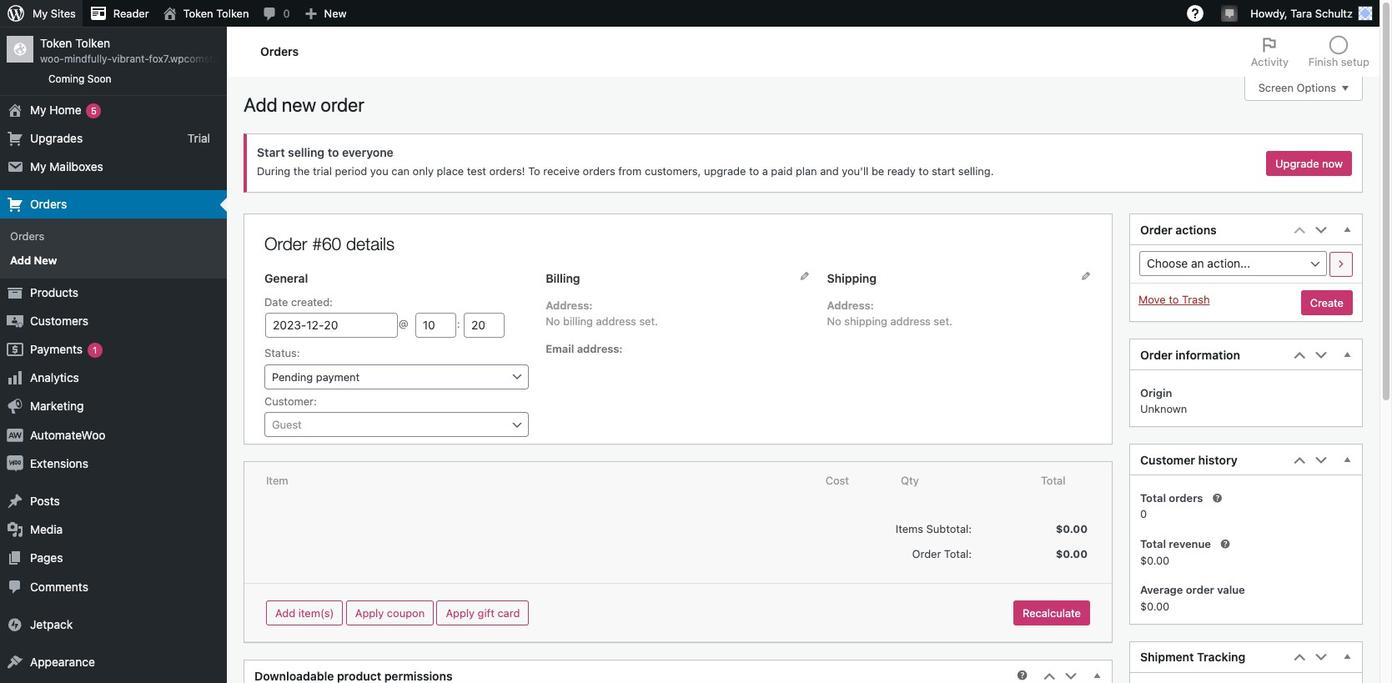 Task type: vqa. For each thing, say whether or not it's contained in the screenshot.
Completed
no



Task type: describe. For each thing, give the bounding box(es) containing it.
billing
[[563, 315, 593, 328]]

howdy, tara schultz
[[1251, 7, 1354, 20]]

total for total orders
[[1141, 491, 1167, 505]]

order for order total:
[[913, 547, 942, 561]]

Pending payment text field
[[265, 365, 529, 389]]

my for my mailboxes
[[30, 159, 46, 174]]

order information
[[1141, 348, 1241, 362]]

trial
[[313, 164, 332, 178]]

0 link
[[256, 0, 297, 27]]

marketing
[[30, 399, 84, 414]]

details
[[346, 234, 395, 254]]

reader
[[113, 7, 149, 20]]

order actions
[[1141, 222, 1217, 237]]

1 vertical spatial orders
[[30, 197, 67, 211]]

gift
[[478, 607, 495, 620]]

upgrade now
[[1276, 157, 1344, 170]]

be
[[872, 164, 885, 178]]

the
[[294, 164, 310, 178]]

history
[[1199, 453, 1238, 467]]

product
[[337, 669, 382, 683]]

products
[[30, 285, 79, 299]]

address: no billing address set.
[[546, 299, 658, 328]]

#60
[[312, 234, 342, 254]]

mindfully-
[[64, 53, 112, 65]]

origin
[[1141, 386, 1173, 399]]

m number field
[[464, 313, 505, 338]]

start
[[257, 145, 285, 159]]

period
[[335, 164, 367, 178]]

order total:
[[913, 547, 972, 561]]

apply for apply gift card
[[446, 607, 475, 620]]

my sites
[[33, 7, 76, 20]]

address: no shipping address set.
[[828, 299, 953, 328]]

marketing link
[[0, 393, 227, 421]]

date
[[265, 295, 288, 309]]

order for order actions
[[1141, 222, 1173, 237]]

unknown
[[1141, 402, 1188, 416]]

order for order information
[[1141, 348, 1173, 362]]

customer
[[1141, 453, 1196, 467]]

upgrade
[[1276, 157, 1320, 170]]

create
[[1311, 297, 1345, 310]]

move to trash link
[[1139, 293, 1211, 307]]

create button
[[1302, 291, 1354, 316]]

$ 0.00 for items subtotal:
[[1056, 522, 1088, 536]]

revenue
[[1170, 537, 1212, 551]]

created:
[[291, 295, 333, 309]]

email
[[546, 342, 574, 355]]

shipping
[[828, 271, 877, 286]]

finish
[[1309, 55, 1339, 68]]

my for my home 5
[[30, 102, 46, 116]]

plan
[[796, 164, 818, 178]]

payment
[[316, 370, 360, 384]]

analytics link
[[0, 364, 227, 393]]

downloadable
[[255, 669, 334, 683]]

options
[[1297, 81, 1337, 95]]

home
[[50, 102, 81, 116]]

move
[[1139, 293, 1167, 307]]

jetpack
[[30, 617, 73, 632]]

Pending payment field
[[265, 365, 529, 390]]

$ 0.00 for order total:
[[1056, 547, 1088, 561]]

2 orders link from the top
[[0, 225, 227, 248]]

card
[[498, 607, 520, 620]]

setup
[[1342, 55, 1370, 68]]

ready
[[888, 164, 916, 178]]

add item(s) button
[[266, 601, 343, 626]]

woo-
[[40, 53, 64, 65]]

soon
[[87, 73, 112, 85]]

add new order
[[244, 93, 364, 116]]

and
[[821, 164, 839, 178]]

actions
[[1176, 222, 1217, 237]]

to left start
[[919, 164, 929, 178]]

upgrades
[[30, 131, 83, 145]]

add item(s)
[[275, 607, 334, 620]]

customer:
[[265, 395, 317, 408]]

shipment tracking
[[1141, 650, 1246, 664]]

note: permissions for order items will automatically be granted when the order status changes to processing/completed. image
[[1016, 670, 1029, 683]]

qty
[[901, 474, 919, 488]]

token tolken link
[[156, 0, 256, 27]]

2 vertical spatial orders
[[10, 230, 45, 243]]

selling.
[[959, 164, 994, 178]]

add for add new
[[10, 253, 31, 267]]

posts link
[[0, 487, 227, 516]]

total number of non-cancelled, non-failed orders for this customer, including the current one. image
[[1211, 493, 1225, 506]]

tab list containing activity
[[1242, 27, 1380, 77]]

token tolken
[[183, 7, 249, 20]]

0 vertical spatial orders
[[260, 44, 299, 58]]

apply gift card button
[[437, 601, 529, 626]]

1 horizontal spatial 0
[[1141, 508, 1148, 521]]

apply for apply coupon
[[355, 607, 384, 620]]

to up trial
[[328, 145, 339, 159]]

payments
[[30, 342, 83, 356]]

tolken for token tolken
[[216, 7, 249, 20]]

address for shipping
[[891, 315, 931, 328]]

extensions
[[30, 456, 88, 471]]

add new
[[10, 253, 57, 267]]

main menu navigation
[[0, 27, 262, 684]]



Task type: locate. For each thing, give the bounding box(es) containing it.
customer history
[[1141, 453, 1238, 467]]

2 set. from the left
[[934, 315, 953, 328]]

1 vertical spatial tolken
[[75, 36, 110, 50]]

items subtotal:
[[896, 522, 972, 536]]

0 horizontal spatial set.
[[640, 315, 658, 328]]

address: inside address: no billing address set.
[[546, 299, 593, 312]]

apply gift card
[[446, 607, 520, 620]]

my left home
[[30, 102, 46, 116]]

set. inside address: no billing address set.
[[640, 315, 658, 328]]

no for address: no billing address set.
[[546, 315, 560, 328]]

customers,
[[645, 164, 701, 178]]

@
[[399, 318, 409, 331]]

tolken
[[216, 7, 249, 20], [75, 36, 110, 50]]

1 vertical spatial total
[[1141, 491, 1167, 505]]

5
[[91, 105, 97, 116]]

order down items subtotal:
[[913, 547, 942, 561]]

this is the customer lifetime value, or the total amount you have earned from this customer's orders. image
[[1219, 539, 1233, 552]]

order #60 details
[[265, 234, 395, 254]]

new up products
[[34, 253, 57, 267]]

my down upgrades
[[30, 159, 46, 174]]

trial
[[188, 131, 210, 145]]

tolken left "0" link
[[216, 7, 249, 20]]

token up fox7.wpcomstaging.com
[[183, 7, 213, 20]]

0
[[283, 7, 290, 20], [1141, 508, 1148, 521]]

new inside toolbar navigation
[[324, 7, 347, 20]]

address up 'address:'
[[596, 315, 637, 328]]

paid
[[771, 164, 793, 178]]

automatewoo link
[[0, 421, 227, 450]]

1 vertical spatial 0
[[1141, 508, 1148, 521]]

date created:
[[265, 295, 333, 309]]

howdy,
[[1251, 7, 1288, 20]]

no left billing
[[546, 315, 560, 328]]

analytics
[[30, 371, 79, 385]]

total orders
[[1141, 491, 1204, 505]]

no for address: no shipping address set.
[[828, 315, 842, 328]]

0 vertical spatial my
[[33, 7, 48, 20]]

0 horizontal spatial order
[[321, 93, 364, 116]]

appearance link
[[0, 648, 227, 677]]

add left new
[[244, 93, 278, 116]]

screen options
[[1259, 81, 1337, 95]]

pages link
[[0, 544, 227, 573]]

no inside address: no shipping address set.
[[828, 315, 842, 328]]

Guest field
[[265, 413, 529, 438]]

address inside address: no shipping address set.
[[891, 315, 931, 328]]

1 address: from the left
[[546, 299, 593, 312]]

mailboxes
[[50, 159, 103, 174]]

to
[[528, 164, 541, 178]]

new inside main menu navigation
[[34, 253, 57, 267]]

comments link
[[0, 573, 227, 602]]

2 address from the left
[[891, 315, 931, 328]]

my inside 'link'
[[30, 159, 46, 174]]

1 horizontal spatial tolken
[[216, 7, 249, 20]]

no inside address: no billing address set.
[[546, 315, 560, 328]]

tolken for token tolken woo-mindfully-vibrant-fox7.wpcomstaging.com coming soon
[[75, 36, 110, 50]]

1 horizontal spatial set.
[[934, 315, 953, 328]]

2 no from the left
[[828, 315, 842, 328]]

apply left "gift"
[[446, 607, 475, 620]]

set. right billing
[[640, 315, 658, 328]]

orders up "add new"
[[10, 230, 45, 243]]

order for order #60 details
[[265, 234, 307, 254]]

my for my sites
[[33, 7, 48, 20]]

coming
[[48, 73, 85, 85]]

address: for billing
[[546, 299, 593, 312]]

guest
[[272, 418, 302, 432]]

schultz
[[1316, 7, 1354, 20]]

address inside address: no billing address set.
[[596, 315, 637, 328]]

orders link
[[0, 190, 227, 219], [0, 225, 227, 248]]

token up woo-
[[40, 36, 72, 50]]

0 horizontal spatial address:
[[546, 299, 593, 312]]

new link
[[297, 0, 353, 27]]

1 vertical spatial token
[[40, 36, 72, 50]]

1 set. from the left
[[640, 315, 658, 328]]

1 horizontal spatial address
[[891, 315, 931, 328]]

information
[[1176, 348, 1241, 362]]

orders
[[583, 164, 616, 178], [1170, 491, 1204, 505]]

coupon
[[387, 607, 425, 620]]

address: for shipping
[[828, 299, 874, 312]]

notification image
[[1224, 6, 1237, 19]]

token for token tolken
[[183, 7, 213, 20]]

add for add item(s)
[[275, 607, 296, 620]]

0 vertical spatial orders
[[583, 164, 616, 178]]

subtotal:
[[927, 522, 972, 536]]

customers link
[[0, 307, 227, 336]]

origin unknown
[[1141, 386, 1188, 416]]

$
[[1056, 522, 1064, 536], [1056, 547, 1064, 561], [1141, 554, 1148, 567], [1141, 600, 1148, 613]]

downloadable product permissions
[[255, 669, 453, 683]]

1 orders link from the top
[[0, 190, 227, 219]]

0.00
[[1064, 522, 1088, 536], [1064, 547, 1088, 561], [1148, 554, 1170, 567], [1148, 600, 1170, 613]]

apply
[[355, 607, 384, 620], [446, 607, 475, 620]]

1 apply from the left
[[355, 607, 384, 620]]

1 horizontal spatial new
[[324, 7, 347, 20]]

0 down total orders
[[1141, 508, 1148, 521]]

2 vertical spatial my
[[30, 159, 46, 174]]

my left sites
[[33, 7, 48, 20]]

receive
[[544, 164, 580, 178]]

1 vertical spatial order
[[1187, 584, 1215, 597]]

token inside 'token tolken woo-mindfully-vibrant-fox7.wpcomstaging.com coming soon'
[[40, 36, 72, 50]]

1 horizontal spatial orders
[[1170, 491, 1204, 505]]

toolbar navigation
[[0, 0, 1380, 30]]

status:
[[265, 347, 300, 360]]

1 vertical spatial orders
[[1170, 491, 1204, 505]]

set. for address: no shipping address set.
[[934, 315, 953, 328]]

1 vertical spatial new
[[34, 253, 57, 267]]

order inside average order value $ 0.00
[[1187, 584, 1215, 597]]

tolken inside toolbar navigation
[[216, 7, 249, 20]]

2 vertical spatial add
[[275, 607, 296, 620]]

order right new
[[321, 93, 364, 116]]

shipment
[[1141, 650, 1195, 664]]

tolken inside 'token tolken woo-mindfully-vibrant-fox7.wpcomstaging.com coming soon'
[[75, 36, 110, 50]]

order left actions
[[1141, 222, 1173, 237]]

add for add new order
[[244, 93, 278, 116]]

finish setup
[[1309, 55, 1370, 68]]

0 inside toolbar navigation
[[283, 7, 290, 20]]

upgrade now link
[[1267, 151, 1353, 176]]

my inside toolbar navigation
[[33, 7, 48, 20]]

payments 1
[[30, 342, 97, 356]]

address: inside address: no shipping address set.
[[828, 299, 874, 312]]

to right move
[[1169, 293, 1180, 307]]

h number field
[[415, 313, 456, 338]]

no left shipping
[[828, 315, 842, 328]]

pages
[[30, 551, 63, 565]]

1 horizontal spatial token
[[183, 7, 213, 20]]

1 horizontal spatial address:
[[828, 299, 874, 312]]

address for billing
[[596, 315, 637, 328]]

value
[[1218, 584, 1246, 597]]

1 horizontal spatial apply
[[446, 607, 475, 620]]

0 vertical spatial add
[[244, 93, 278, 116]]

orders link down my mailboxes 'link'
[[0, 190, 227, 219]]

average
[[1141, 584, 1184, 597]]

order
[[321, 93, 364, 116], [1187, 584, 1215, 597]]

0 horizontal spatial orders
[[583, 164, 616, 178]]

token tolken woo-mindfully-vibrant-fox7.wpcomstaging.com coming soon
[[40, 36, 262, 85]]

orders left from
[[583, 164, 616, 178]]

0 horizontal spatial no
[[546, 315, 560, 328]]

to left the a
[[749, 164, 760, 178]]

0 left new link
[[283, 7, 290, 20]]

0 horizontal spatial address
[[596, 315, 637, 328]]

new right "0" link
[[324, 7, 347, 20]]

orders left total number of non-cancelled, non-failed orders for this customer, including the current one. icon
[[1170, 491, 1204, 505]]

add inside add new link
[[10, 253, 31, 267]]

1 horizontal spatial order
[[1187, 584, 1215, 597]]

2 address: from the left
[[828, 299, 874, 312]]

move to trash
[[1139, 293, 1211, 307]]

‎
[[412, 318, 412, 331]]

Guest text field
[[265, 413, 529, 437]]

0 horizontal spatial token
[[40, 36, 72, 50]]

set. right shipping
[[934, 315, 953, 328]]

token for token tolken woo-mindfully-vibrant-fox7.wpcomstaging.com coming soon
[[40, 36, 72, 50]]

now
[[1323, 157, 1344, 170]]

0 vertical spatial total
[[1042, 474, 1066, 488]]

orders link up products link
[[0, 225, 227, 248]]

screen
[[1259, 81, 1294, 95]]

address
[[596, 315, 637, 328], [891, 315, 931, 328]]

upgrade
[[704, 164, 746, 178]]

my
[[33, 7, 48, 20], [30, 102, 46, 116], [30, 159, 46, 174]]

1 no from the left
[[546, 315, 560, 328]]

pending payment
[[272, 370, 360, 384]]

2 vertical spatial total
[[1141, 537, 1167, 551]]

0 horizontal spatial new
[[34, 253, 57, 267]]

from
[[619, 164, 642, 178]]

order up origin
[[1141, 348, 1173, 362]]

add left item(s)
[[275, 607, 296, 620]]

total for total revenue
[[1141, 537, 1167, 551]]

address:
[[577, 342, 623, 355]]

0 vertical spatial 0
[[283, 7, 290, 20]]

address right shipping
[[891, 315, 931, 328]]

1 vertical spatial my
[[30, 102, 46, 116]]

0 vertical spatial tolken
[[216, 7, 249, 20]]

apply coupon button
[[346, 601, 434, 626]]

0 vertical spatial token
[[183, 7, 213, 20]]

address: up billing
[[546, 299, 593, 312]]

billing
[[546, 271, 581, 286]]

add up products
[[10, 253, 31, 267]]

set. inside address: no shipping address set.
[[934, 315, 953, 328]]

order left value
[[1187, 584, 1215, 597]]

you'll
[[842, 164, 869, 178]]

finish setup button
[[1299, 27, 1380, 77]]

posts
[[30, 494, 60, 508]]

token inside toolbar navigation
[[183, 7, 213, 20]]

average order value $ 0.00
[[1141, 584, 1246, 613]]

to
[[328, 145, 339, 159], [749, 164, 760, 178], [919, 164, 929, 178], [1169, 293, 1180, 307]]

1 address from the left
[[596, 315, 637, 328]]

test
[[467, 164, 487, 178]]

0 vertical spatial new
[[324, 7, 347, 20]]

order up general
[[265, 234, 307, 254]]

apply left coupon
[[355, 607, 384, 620]]

0.00 inside average order value $ 0.00
[[1148, 600, 1170, 613]]

reader link
[[82, 0, 156, 27]]

total:
[[945, 547, 972, 561]]

orders inside the start selling to everyone during the trial period you can only place test orders! to receive orders from customers, upgrade to a paid plan and you'll be ready to start selling.
[[583, 164, 616, 178]]

total for total
[[1042, 474, 1066, 488]]

add inside the add item(s) button
[[275, 607, 296, 620]]

1 vertical spatial add
[[10, 253, 31, 267]]

$ inside average order value $ 0.00
[[1141, 600, 1148, 613]]

tracking
[[1198, 650, 1246, 664]]

tab list
[[1242, 27, 1380, 77]]

orders down my mailboxes
[[30, 197, 67, 211]]

0 vertical spatial orders link
[[0, 190, 227, 219]]

everyone
[[342, 145, 394, 159]]

0 horizontal spatial 0
[[283, 7, 290, 20]]

0 horizontal spatial tolken
[[75, 36, 110, 50]]

automatewoo
[[30, 428, 106, 442]]

1 horizontal spatial no
[[828, 315, 842, 328]]

address: up shipping
[[828, 299, 874, 312]]

0 horizontal spatial apply
[[355, 607, 384, 620]]

address:
[[546, 299, 593, 312], [828, 299, 874, 312]]

item
[[266, 474, 288, 488]]

None text field
[[265, 313, 398, 338]]

pending
[[272, 370, 313, 384]]

0 vertical spatial order
[[321, 93, 364, 116]]

sites
[[51, 7, 76, 20]]

set. for address: no billing address set.
[[640, 315, 658, 328]]

my mailboxes
[[30, 159, 103, 174]]

1 vertical spatial orders link
[[0, 225, 227, 248]]

tolken up mindfully-
[[75, 36, 110, 50]]

orders down "0" link
[[260, 44, 299, 58]]

2 apply from the left
[[446, 607, 475, 620]]

start
[[932, 164, 956, 178]]



